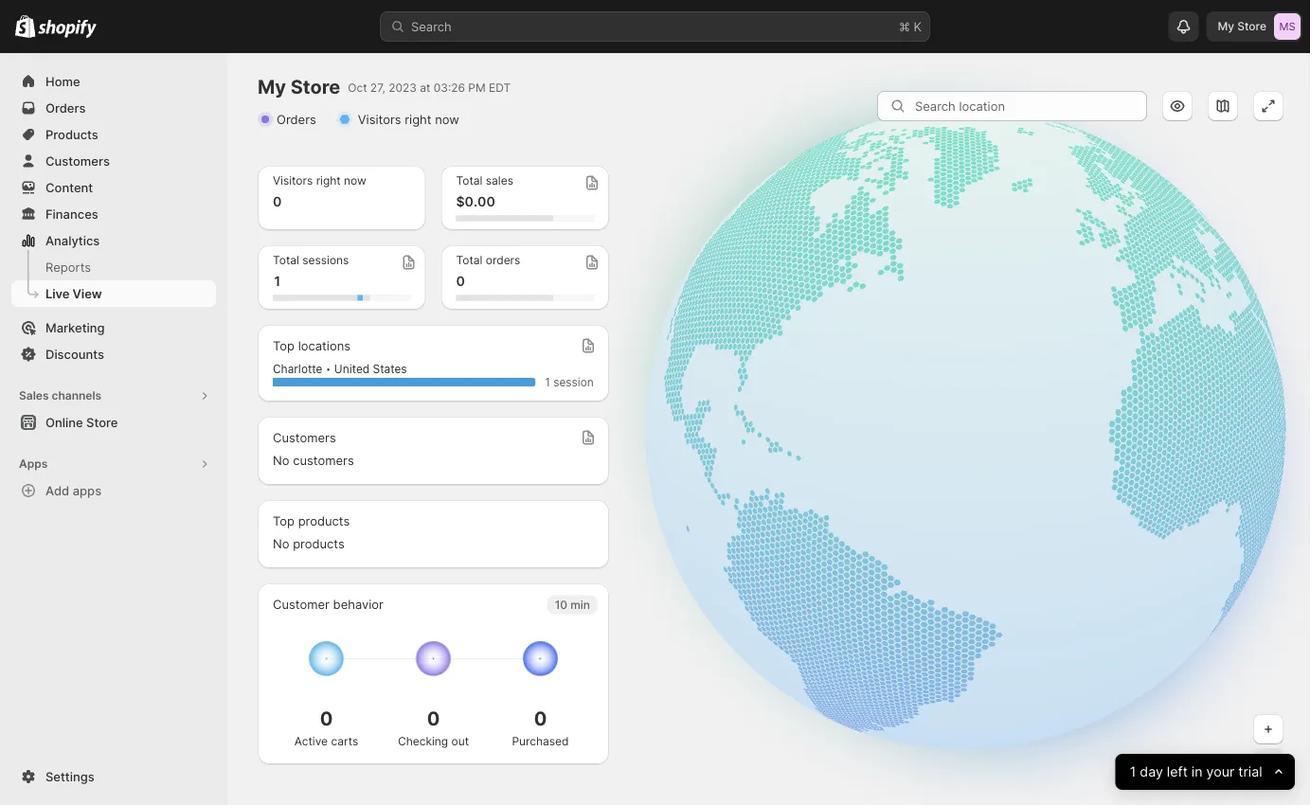Task type: vqa. For each thing, say whether or not it's contained in the screenshot.
jpg.
no



Task type: describe. For each thing, give the bounding box(es) containing it.
live view link
[[11, 280, 216, 307]]

trial
[[1239, 764, 1263, 780]]

my for my store
[[1218, 19, 1235, 33]]

add apps
[[45, 483, 101, 498]]

edt
[[489, 81, 511, 94]]

no customers
[[273, 453, 354, 468]]

visitors right now 0
[[273, 174, 367, 210]]

content link
[[11, 174, 216, 201]]

day
[[1140, 764, 1164, 780]]

0 inside visitors right now 0
[[273, 194, 282, 210]]

discounts link
[[11, 341, 216, 368]]

now for visitors right now
[[435, 112, 459, 126]]

orders
[[486, 253, 521, 267]]

orders link
[[11, 95, 216, 121]]

right for visitors right now 0
[[316, 174, 341, 188]]

1 day left in your trial
[[1130, 764, 1263, 780]]

store for online store
[[86, 415, 118, 430]]

store for my store oct 27, 2023 at 03:26 pm edt
[[291, 75, 340, 99]]

customers
[[293, 453, 354, 468]]

search
[[411, 19, 452, 34]]

10
[[555, 598, 568, 612]]

sales
[[19, 389, 49, 403]]

behavior
[[333, 597, 384, 612]]

finances
[[45, 207, 98, 221]]

⌘
[[899, 19, 910, 34]]

0 for 0
[[456, 273, 465, 289]]

total for $0.00
[[456, 174, 483, 188]]

purchased
[[512, 735, 569, 748]]

live
[[45, 286, 70, 301]]

0 for 0 checking out
[[427, 707, 440, 730]]

locations
[[298, 338, 351, 353]]

carts
[[331, 735, 358, 748]]

03:26
[[434, 81, 465, 94]]

visitors for visitors right now 0
[[273, 174, 313, 188]]

right for visitors right now
[[405, 112, 432, 126]]

sessions
[[303, 253, 349, 267]]

pm
[[468, 81, 486, 94]]

online store link
[[11, 409, 216, 436]]

1 day left in your trial button
[[1116, 754, 1295, 790]]

my store
[[1218, 19, 1267, 33]]

customer behavior
[[273, 597, 384, 612]]

online store button
[[0, 409, 227, 436]]

Search location text field
[[915, 91, 1147, 121]]

your
[[1207, 764, 1235, 780]]

0 vertical spatial products
[[298, 514, 350, 528]]

reports
[[45, 260, 91, 274]]

now for visitors right now 0
[[344, 174, 367, 188]]

visitors for visitors right now
[[358, 112, 401, 126]]

1 horizontal spatial orders
[[277, 112, 316, 126]]

analytics
[[45, 233, 100, 248]]

in
[[1192, 764, 1203, 780]]

my store image
[[1274, 13, 1301, 40]]

customers link
[[11, 148, 216, 174]]

discounts
[[45, 347, 104, 361]]

10 min
[[555, 598, 590, 612]]

1 for 1
[[273, 273, 282, 289]]

0 checking out
[[398, 707, 469, 748]]

orders inside orders link
[[45, 100, 86, 115]]

no inside top products no products
[[273, 536, 290, 551]]

products
[[45, 127, 98, 142]]

oct
[[348, 81, 367, 94]]

1 vertical spatial products
[[293, 536, 345, 551]]

at
[[420, 81, 431, 94]]

0 purchased
[[512, 707, 569, 748]]

1 horizontal spatial shopify image
[[38, 19, 97, 38]]

home
[[45, 74, 80, 89]]

sales channels button
[[11, 383, 216, 409]]



Task type: locate. For each thing, give the bounding box(es) containing it.
finances link
[[11, 201, 216, 227]]

active
[[294, 735, 328, 748]]

0 vertical spatial no
[[273, 453, 290, 468]]

1 vertical spatial customers
[[273, 430, 336, 445]]

products link
[[11, 121, 216, 148]]

1 top from the top
[[273, 338, 295, 353]]

total orders
[[456, 253, 521, 267]]

0 vertical spatial visitors
[[358, 112, 401, 126]]

content
[[45, 180, 93, 195]]

1 down total sessions on the top left
[[273, 273, 282, 289]]

total left sessions
[[273, 253, 299, 267]]

top inside top products no products
[[273, 514, 295, 528]]

1 horizontal spatial visitors
[[358, 112, 401, 126]]

settings link
[[11, 764, 216, 790]]

my store oct 27, 2023 at 03:26 pm edt
[[258, 75, 511, 99]]

channels
[[52, 389, 102, 403]]

1 vertical spatial visitors
[[273, 174, 313, 188]]

online
[[45, 415, 83, 430]]

top
[[273, 338, 295, 353], [273, 514, 295, 528]]

0 horizontal spatial visitors
[[273, 174, 313, 188]]

0 up total sessions on the top left
[[273, 194, 282, 210]]

top down no customers
[[273, 514, 295, 528]]

total left the orders
[[456, 253, 483, 267]]

analytics link
[[11, 227, 216, 254]]

1 vertical spatial top
[[273, 514, 295, 528]]

visitors inside visitors right now 0
[[273, 174, 313, 188]]

1 horizontal spatial 1
[[1130, 764, 1137, 780]]

0 active carts
[[294, 707, 358, 748]]

1 horizontal spatial now
[[435, 112, 459, 126]]

online store
[[45, 415, 118, 430]]

my left oct
[[258, 75, 286, 99]]

0 up purchased
[[534, 707, 547, 730]]

products
[[298, 514, 350, 528], [293, 536, 345, 551]]

no
[[273, 453, 290, 468], [273, 536, 290, 551]]

now down 03:26
[[435, 112, 459, 126]]

1 no from the top
[[273, 453, 290, 468]]

1 vertical spatial 1
[[1130, 764, 1137, 780]]

total for 1
[[273, 253, 299, 267]]

total for 0
[[456, 253, 483, 267]]

visitors down 27,
[[358, 112, 401, 126]]

1 vertical spatial my
[[258, 75, 286, 99]]

products down customers
[[298, 514, 350, 528]]

1 vertical spatial now
[[344, 174, 367, 188]]

0 horizontal spatial now
[[344, 174, 367, 188]]

add apps button
[[11, 478, 216, 504]]

right up sessions
[[316, 174, 341, 188]]

0 for 0 purchased
[[534, 707, 547, 730]]

visitors
[[358, 112, 401, 126], [273, 174, 313, 188]]

my for my store oct 27, 2023 at 03:26 pm edt
[[258, 75, 286, 99]]

apps
[[19, 457, 48, 471]]

store left oct
[[291, 75, 340, 99]]

1 vertical spatial right
[[316, 174, 341, 188]]

1 for 1 day left in your trial
[[1130, 764, 1137, 780]]

shopify image
[[15, 15, 35, 38], [38, 19, 97, 38]]

orders up visitors right now 0
[[277, 112, 316, 126]]

0 inside 0 active carts
[[320, 707, 333, 730]]

0 for 0 active carts
[[320, 707, 333, 730]]

top left locations
[[273, 338, 295, 353]]

now inside visitors right now 0
[[344, 174, 367, 188]]

settings
[[45, 769, 94, 784]]

0
[[273, 194, 282, 210], [456, 273, 465, 289], [320, 707, 333, 730], [427, 707, 440, 730], [534, 707, 547, 730]]

total sessions
[[273, 253, 349, 267]]

right down at
[[405, 112, 432, 126]]

1
[[273, 273, 282, 289], [1130, 764, 1137, 780]]

top locations
[[273, 338, 351, 353]]

2 vertical spatial store
[[86, 415, 118, 430]]

total sales
[[456, 174, 513, 188]]

top products no products
[[273, 514, 350, 551]]

customers
[[45, 154, 110, 168], [273, 430, 336, 445]]

checking
[[398, 735, 448, 748]]

0 vertical spatial store
[[1238, 19, 1267, 33]]

⌘ k
[[899, 19, 922, 34]]

add
[[45, 483, 69, 498]]

live view
[[45, 286, 102, 301]]

0 horizontal spatial shopify image
[[15, 15, 35, 38]]

apps button
[[11, 451, 216, 478]]

0 vertical spatial now
[[435, 112, 459, 126]]

customer
[[273, 597, 330, 612]]

min
[[571, 598, 590, 612]]

0 vertical spatial customers
[[45, 154, 110, 168]]

left
[[1167, 764, 1188, 780]]

reports link
[[11, 254, 216, 280]]

customers inside 'link'
[[45, 154, 110, 168]]

store down sales channels button
[[86, 415, 118, 430]]

2 no from the top
[[273, 536, 290, 551]]

1 left day
[[1130, 764, 1137, 780]]

marketing
[[45, 320, 105, 335]]

27,
[[370, 81, 385, 94]]

0 up active
[[320, 707, 333, 730]]

customers down products
[[45, 154, 110, 168]]

0 horizontal spatial 1
[[273, 273, 282, 289]]

visitors up total sessions on the top left
[[273, 174, 313, 188]]

store for my store
[[1238, 19, 1267, 33]]

customers up no customers
[[273, 430, 336, 445]]

sales
[[486, 174, 513, 188]]

1 horizontal spatial customers
[[273, 430, 336, 445]]

0 horizontal spatial customers
[[45, 154, 110, 168]]

store inside button
[[86, 415, 118, 430]]

0 vertical spatial my
[[1218, 19, 1235, 33]]

products up "customer behavior"
[[293, 536, 345, 551]]

k
[[914, 19, 922, 34]]

2 top from the top
[[273, 514, 295, 528]]

2023
[[389, 81, 417, 94]]

0 horizontal spatial my
[[258, 75, 286, 99]]

right inside visitors right now 0
[[316, 174, 341, 188]]

1 vertical spatial store
[[291, 75, 340, 99]]

visitors right now
[[358, 112, 459, 126]]

0 up checking
[[427, 707, 440, 730]]

now
[[435, 112, 459, 126], [344, 174, 367, 188]]

1 vertical spatial no
[[273, 536, 290, 551]]

store left my store image
[[1238, 19, 1267, 33]]

1 horizontal spatial my
[[1218, 19, 1235, 33]]

view
[[73, 286, 102, 301]]

now down visitors right now
[[344, 174, 367, 188]]

0 inside 0 checking out
[[427, 707, 440, 730]]

0 vertical spatial 1
[[273, 273, 282, 289]]

total
[[456, 174, 483, 188], [273, 253, 299, 267], [456, 253, 483, 267]]

2 horizontal spatial store
[[1238, 19, 1267, 33]]

right
[[405, 112, 432, 126], [316, 174, 341, 188]]

apps
[[73, 483, 101, 498]]

store
[[1238, 19, 1267, 33], [291, 75, 340, 99], [86, 415, 118, 430]]

0 vertical spatial right
[[405, 112, 432, 126]]

0 horizontal spatial right
[[316, 174, 341, 188]]

no left customers
[[273, 453, 290, 468]]

$0.00
[[456, 194, 495, 210]]

0 vertical spatial top
[[273, 338, 295, 353]]

orders
[[45, 100, 86, 115], [277, 112, 316, 126]]

0 inside 0 purchased
[[534, 707, 547, 730]]

top for top locations
[[273, 338, 295, 353]]

home link
[[11, 68, 216, 95]]

total up $0.00
[[456, 174, 483, 188]]

1 horizontal spatial right
[[405, 112, 432, 126]]

my
[[1218, 19, 1235, 33], [258, 75, 286, 99]]

0 horizontal spatial store
[[86, 415, 118, 430]]

out
[[452, 735, 469, 748]]

top for top products no products
[[273, 514, 295, 528]]

orders down home
[[45, 100, 86, 115]]

no up customer
[[273, 536, 290, 551]]

1 horizontal spatial store
[[291, 75, 340, 99]]

marketing link
[[11, 315, 216, 341]]

my left my store image
[[1218, 19, 1235, 33]]

sales channels
[[19, 389, 102, 403]]

0 horizontal spatial orders
[[45, 100, 86, 115]]

1 inside dropdown button
[[1130, 764, 1137, 780]]

0 down total orders
[[456, 273, 465, 289]]



